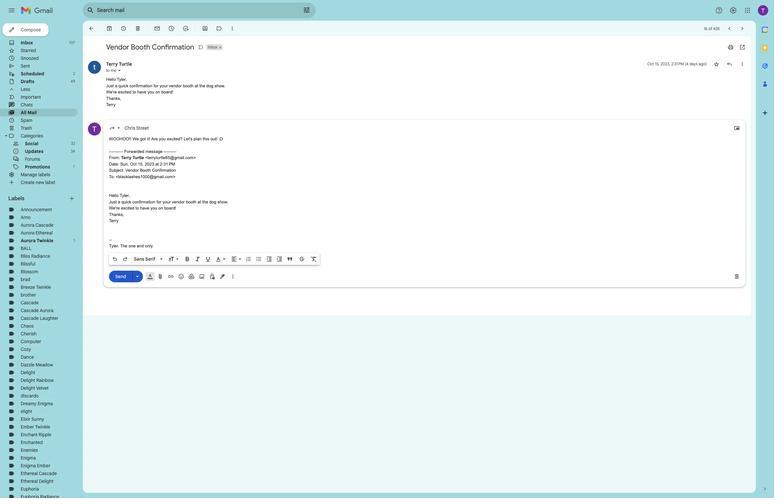 Task type: vqa. For each thing, say whether or not it's contained in the screenshot.
16 of 435
yes



Task type: describe. For each thing, give the bounding box(es) containing it.
gmail image
[[21, 4, 56, 17]]

toggle confidential mode image
[[209, 273, 216, 280]]

sans
[[134, 256, 144, 262]]

message
[[146, 149, 163, 154]]

confirmation inside ---------- forwarded message --------- from: terry turtle <terryturtle85@gmail.com> date: sun, oct 15, 2023 at 2:31 pm subject: vendor booth confirmation to:  <blacklashes1000@gmail.com>
[[152, 168, 176, 173]]

cascade up ethereal delight
[[39, 471, 57, 477]]

advanced search options image
[[300, 4, 313, 17]]

elixir sunny
[[21, 417, 44, 422]]

discardo link
[[21, 393, 39, 399]]

breeze twinkle link
[[21, 284, 51, 290]]

ember twinkle
[[21, 424, 50, 430]]

twinkle for ember twinkle
[[35, 424, 50, 430]]

insert link ‪(⌘k)‬ image
[[168, 273, 174, 280]]

at inside ---------- forwarded message --------- from: terry turtle <terryturtle85@gmail.com> date: sun, oct 15, 2023 at 2:31 pm subject: vendor booth confirmation to:  <blacklashes1000@gmail.com>
[[155, 162, 159, 167]]

-- tyler. the one and only.
[[109, 237, 154, 249]]

0 vertical spatial quick
[[119, 83, 128, 88]]

0 vertical spatial you
[[148, 90, 154, 94]]

forums link
[[25, 156, 40, 162]]

italic ‪(⌘i)‬ image
[[195, 256, 201, 262]]

7
[[73, 164, 75, 169]]

updates link
[[25, 149, 43, 154]]

chaos
[[21, 323, 34, 329]]

labels navigation
[[0, 21, 83, 498]]

to me
[[106, 68, 116, 73]]

strikethrough ‪(⌘⇧x)‬ image
[[299, 256, 305, 262]]

ethereal for cascade
[[21, 471, 38, 477]]

dance link
[[21, 354, 34, 360]]

0 vertical spatial vendor
[[106, 43, 129, 51]]

2023,
[[661, 61, 671, 66]]

cascade for cascade link
[[21, 300, 39, 306]]

meadow
[[36, 362, 53, 368]]

chris street
[[125, 125, 149, 131]]

ethereal delight link
[[21, 479, 53, 484]]

create new label link
[[21, 180, 55, 185]]

manage
[[21, 172, 37, 178]]

are
[[151, 136, 158, 141]]

delight for delight rainbow
[[21, 378, 35, 384]]

sunny
[[31, 417, 44, 422]]

aurora for aurora ethereal
[[21, 230, 34, 236]]

enigma for enigma ember
[[21, 463, 36, 469]]

social
[[25, 141, 38, 147]]

spam
[[21, 117, 32, 123]]

enemies link
[[21, 448, 38, 453]]

ember twinkle link
[[21, 424, 50, 430]]

starred
[[21, 48, 36, 53]]

Message Body text field
[[109, 136, 740, 249]]

have inside message body text box
[[140, 206, 149, 211]]

newer image
[[727, 25, 733, 32]]

chats
[[21, 102, 33, 108]]

send button
[[109, 271, 132, 283]]

ethereal cascade link
[[21, 471, 57, 477]]

numbered list ‪(⌘⇧7)‬ image
[[245, 256, 252, 262]]

0 vertical spatial excited
[[118, 90, 131, 94]]

manage labels link
[[21, 172, 50, 178]]

0 vertical spatial have
[[137, 90, 146, 94]]

report spam image
[[120, 25, 127, 32]]

elight link
[[21, 409, 32, 415]]

vendor inside message body text box
[[172, 200, 185, 204]]

labels image
[[216, 25, 223, 32]]

blissful link
[[21, 261, 35, 267]]

delete image
[[135, 25, 141, 32]]

indent more ‪(⌘])‬ image
[[276, 256, 283, 262]]

Search mail text field
[[97, 7, 285, 14]]

indent less ‪(⌘[)‬ image
[[266, 256, 272, 262]]

insert files using drive image
[[188, 273, 195, 280]]

0 vertical spatial on
[[156, 90, 160, 94]]

0 horizontal spatial a
[[115, 83, 117, 88]]

announcement link
[[21, 207, 52, 213]]

<blacklashes1000@gmail.com>
[[116, 174, 176, 179]]

add to tasks image
[[183, 25, 189, 32]]

aurora for aurora cascade
[[21, 222, 34, 228]]

arno
[[21, 215, 31, 220]]

2 vertical spatial you
[[150, 206, 157, 211]]

ball link
[[21, 246, 32, 251]]

undo ‪(⌘z)‬ image
[[112, 256, 118, 262]]

blossom link
[[21, 269, 38, 275]]

labels
[[8, 195, 24, 202]]

from:
[[109, 155, 120, 160]]

cascade for cascade laughter
[[21, 316, 39, 321]]

ball
[[21, 246, 32, 251]]

archive image
[[106, 25, 113, 32]]

ethereal delight
[[21, 479, 53, 484]]

we're inside message body text box
[[109, 206, 120, 211]]

blossom
[[21, 269, 38, 275]]

enigma link
[[21, 455, 36, 461]]

enchanted
[[21, 440, 43, 446]]

arno link
[[21, 215, 31, 220]]

15, inside cell
[[655, 61, 660, 66]]

inbox button
[[207, 44, 218, 50]]

insert photo image
[[199, 273, 205, 280]]

show details image
[[117, 69, 121, 72]]

brad
[[21, 277, 30, 283]]

aurora up laughter
[[40, 308, 53, 314]]

more options image
[[231, 273, 235, 280]]

plan
[[194, 136, 202, 141]]

chaos link
[[21, 323, 34, 329]]

inbox for inbox link
[[21, 40, 33, 46]]

:d
[[219, 136, 223, 141]]

excited inside message body text box
[[121, 206, 134, 211]]

cascade aurora
[[21, 308, 53, 314]]

forwarded
[[124, 149, 144, 154]]

categories link
[[21, 133, 43, 139]]

a inside message body text box
[[118, 200, 120, 204]]

0 vertical spatial booth
[[131, 43, 150, 51]]

terry up the to me
[[106, 61, 118, 67]]

2:31 pm inside cell
[[672, 61, 684, 66]]

49
[[71, 79, 75, 84]]

enchanted link
[[21, 440, 43, 446]]

delight for delight velvet
[[21, 385, 35, 391]]

34
[[71, 149, 75, 154]]

sans serif
[[134, 256, 155, 262]]

2023
[[145, 162, 154, 167]]

for inside message body text box
[[157, 200, 161, 204]]

dance
[[21, 354, 34, 360]]

snoozed link
[[21, 55, 39, 61]]

elixir sunny link
[[21, 417, 44, 422]]

insert signature image
[[219, 273, 226, 280]]

0 vertical spatial confirmation
[[130, 83, 152, 88]]

bliss radiance
[[21, 253, 50, 259]]

vendor inside ---------- forwarded message --------- from: terry turtle <terryturtle85@gmail.com> date: sun, oct 15, 2023 at 2:31 pm subject: vendor booth confirmation to:  <blacklashes1000@gmail.com>
[[125, 168, 139, 173]]

terry inside ---------- forwarded message --------- from: terry turtle <terryturtle85@gmail.com> date: sun, oct 15, 2023 at 2:31 pm subject: vendor booth confirmation to:  <blacklashes1000@gmail.com>
[[121, 155, 131, 160]]

less
[[21, 86, 30, 92]]

delight for delight link at the left of page
[[21, 370, 35, 376]]

dreamy enigma link
[[21, 401, 53, 407]]

brother
[[21, 292, 36, 298]]

labels
[[38, 172, 50, 178]]

more send options image
[[134, 273, 141, 280]]

0 vertical spatial your
[[160, 83, 168, 88]]

0 vertical spatial we're
[[106, 90, 117, 94]]

of
[[709, 26, 713, 31]]

laughter
[[40, 316, 58, 321]]

aurora twinkle
[[21, 238, 53, 244]]

support image
[[716, 6, 723, 14]]

velvet
[[36, 385, 49, 391]]

0 vertical spatial hello
[[106, 77, 116, 82]]

0 vertical spatial at
[[195, 83, 198, 88]]

hello inside message body text box
[[109, 193, 119, 198]]

enchant
[[21, 432, 38, 438]]

bold ‪(⌘b)‬ image
[[184, 256, 191, 262]]

1
[[74, 238, 75, 243]]

delight link
[[21, 370, 35, 376]]

1 vertical spatial to
[[133, 90, 136, 94]]

thanks, inside message body text box
[[109, 212, 124, 217]]

settings image
[[730, 6, 738, 14]]

enemies
[[21, 448, 38, 453]]

all
[[21, 110, 26, 116]]

older image
[[739, 25, 746, 32]]

aurora twinkle link
[[21, 238, 53, 244]]



Task type: locate. For each thing, give the bounding box(es) containing it.
have
[[137, 90, 146, 94], [140, 206, 149, 211]]

1 vertical spatial oct
[[130, 162, 137, 167]]

not starred image
[[714, 61, 720, 67]]

1 vertical spatial have
[[140, 206, 149, 211]]

1 vertical spatial for
[[157, 200, 161, 204]]

enigma down velvet on the bottom of page
[[38, 401, 53, 407]]

mark as unread image
[[154, 25, 161, 32]]

1 vertical spatial hello tyler, just a quick confirmation for your vendor booth at the dog show. we're excited to have you on board! thanks, terry
[[109, 193, 228, 223]]

1 horizontal spatial turtle
[[133, 155, 144, 160]]

tyler, inside message body text box
[[120, 193, 130, 198]]

enigma ember
[[21, 463, 50, 469]]

me
[[111, 68, 116, 73]]

ethereal up euphoria
[[21, 479, 38, 484]]

2 confirmation from the top
[[152, 168, 176, 173]]

inbox up starred
[[21, 40, 33, 46]]

main menu image
[[8, 6, 16, 14]]

2:31 pm down <terryturtle85@gmail.com>
[[160, 162, 175, 167]]

aurora up ball link at the left of the page
[[21, 238, 36, 244]]

and
[[137, 244, 144, 249]]

search mail image
[[85, 5, 96, 16]]

cascade link
[[21, 300, 39, 306]]

ethereal down enigma ember
[[21, 471, 38, 477]]

announcement
[[21, 207, 52, 213]]

turtle down forwarded on the left top
[[133, 155, 144, 160]]

a down me
[[115, 83, 117, 88]]

cascade
[[36, 222, 54, 228], [21, 300, 39, 306], [21, 308, 39, 314], [21, 316, 39, 321], [39, 471, 57, 477]]

ago)
[[699, 61, 707, 66]]

enchant ripple link
[[21, 432, 51, 438]]

0 vertical spatial 2:31 pm
[[672, 61, 684, 66]]

cherish link
[[21, 331, 37, 337]]

0 vertical spatial enigma
[[38, 401, 53, 407]]

enigma down enemies
[[21, 455, 36, 461]]

0 horizontal spatial 2:31 pm
[[160, 162, 175, 167]]

oct
[[648, 61, 654, 66], [130, 162, 137, 167]]

aurora down arno link
[[21, 222, 34, 228]]

on inside message body text box
[[158, 206, 163, 211]]

0 vertical spatial thanks,
[[106, 96, 121, 101]]

2 vertical spatial twinkle
[[35, 424, 50, 430]]

just down to:
[[109, 200, 117, 204]]

1 vertical spatial you
[[159, 136, 166, 141]]

sun,
[[120, 162, 129, 167]]

spam link
[[21, 117, 32, 123]]

aurora up the "aurora twinkle"
[[21, 230, 34, 236]]

inbox inside inbox button
[[208, 45, 218, 50]]

confirmation down terry turtle
[[130, 83, 152, 88]]

1 vertical spatial the
[[202, 200, 208, 204]]

computer
[[21, 339, 41, 345]]

woohoo!! we got it! are you excited? let's plan this out! :d
[[109, 136, 223, 141]]

to:
[[109, 174, 115, 179]]

important
[[21, 94, 41, 100]]

1 vertical spatial ember
[[37, 463, 50, 469]]

vendor up terry turtle
[[106, 43, 129, 51]]

discard draft ‪(⌘⇧d)‬ image
[[734, 273, 740, 280]]

0 horizontal spatial turtle
[[119, 61, 132, 67]]

inbox for inbox button
[[208, 45, 218, 50]]

oct left 2023,
[[648, 61, 654, 66]]

1 horizontal spatial 2:31 pm
[[672, 61, 684, 66]]

twinkle for aurora twinkle
[[37, 238, 53, 244]]

1 vertical spatial booth
[[186, 200, 197, 204]]

16
[[704, 26, 708, 31]]

only.
[[145, 244, 154, 249]]

to inside message body text box
[[136, 206, 139, 211]]

board!
[[161, 90, 173, 94], [164, 206, 176, 211]]

quick down <blacklashes1000@gmail.com>
[[121, 200, 131, 204]]

16 of 435
[[704, 26, 720, 31]]

your inside message body text box
[[163, 200, 171, 204]]

booth down delete image
[[131, 43, 150, 51]]

2:31 pm
[[672, 61, 684, 66], [160, 162, 175, 167]]

0 vertical spatial 15,
[[655, 61, 660, 66]]

quick inside message body text box
[[121, 200, 131, 204]]

hello down to:
[[109, 193, 119, 198]]

twinkle for breeze twinkle
[[36, 284, 51, 290]]

2
[[73, 71, 75, 76]]

just inside message body text box
[[109, 200, 117, 204]]

type of response image
[[109, 125, 116, 131]]

oct 15, 2023, 2:31 pm (4 days ago)
[[648, 61, 707, 66]]

hello
[[106, 77, 116, 82], [109, 193, 119, 198]]

ethereal down aurora cascade
[[36, 230, 53, 236]]

delight down the dazzle
[[21, 370, 35, 376]]

just
[[106, 83, 114, 88], [109, 200, 117, 204]]

32
[[71, 141, 75, 146]]

1 vertical spatial booth
[[140, 168, 151, 173]]

2 vertical spatial enigma
[[21, 463, 36, 469]]

15, left 2023
[[138, 162, 144, 167]]

twinkle right breeze
[[36, 284, 51, 290]]

ethereal for delight
[[21, 479, 38, 484]]

categories
[[21, 133, 43, 139]]

snooze image
[[168, 25, 175, 32]]

attach files image
[[157, 273, 164, 280]]

2:31 pm inside ---------- forwarded message --------- from: terry turtle <terryturtle85@gmail.com> date: sun, oct 15, 2023 at 2:31 pm subject: vendor booth confirmation to:  <blacklashes1000@gmail.com>
[[160, 162, 175, 167]]

0 vertical spatial vendor
[[169, 83, 182, 88]]

aurora ethereal
[[21, 230, 53, 236]]

None search field
[[83, 3, 316, 18]]

0 vertical spatial confirmation
[[152, 43, 194, 51]]

bulleted list ‪(⌘⇧8)‬ image
[[256, 256, 262, 262]]

1 horizontal spatial 15,
[[655, 61, 660, 66]]

turtle
[[119, 61, 132, 67], [133, 155, 144, 160]]

scheduled
[[21, 71, 44, 77]]

terry
[[106, 61, 118, 67], [106, 102, 116, 107], [121, 155, 131, 160], [109, 218, 118, 223]]

dreamy enigma
[[21, 401, 53, 407]]

delight down delight link at the left of page
[[21, 378, 35, 384]]

1 vertical spatial twinkle
[[36, 284, 51, 290]]

delight down ethereal cascade
[[39, 479, 53, 484]]

this
[[203, 136, 209, 141]]

0 vertical spatial twinkle
[[37, 238, 53, 244]]

2 vertical spatial to
[[136, 206, 139, 211]]

enigma down the enigma link
[[21, 463, 36, 469]]

a down 'subject:'
[[118, 200, 120, 204]]

0 vertical spatial dog
[[206, 83, 213, 88]]

hello tyler, just a quick confirmation for your vendor booth at the dog show. we're excited to have you on board! thanks, terry
[[106, 77, 225, 107], [109, 193, 228, 223]]

1 vertical spatial dog
[[209, 200, 216, 204]]

remove formatting ‪(⌘\)‬ image
[[311, 256, 317, 262]]

euphoria link
[[21, 486, 39, 492]]

---------- forwarded message --------- from: terry turtle <terryturtle85@gmail.com> date: sun, oct 15, 2023 at 2:31 pm subject: vendor booth confirmation to:  <blacklashes1000@gmail.com>
[[109, 149, 196, 179]]

elight
[[21, 409, 32, 415]]

tyler, down show details icon
[[117, 77, 127, 82]]

0 vertical spatial hello tyler, just a quick confirmation for your vendor booth at the dog show. we're excited to have you on board! thanks, terry
[[106, 77, 225, 107]]

0 horizontal spatial inbox
[[21, 40, 33, 46]]

ember up ethereal cascade
[[37, 463, 50, 469]]

oct 15, 2023, 2:31 pm (4 days ago) cell
[[648, 61, 707, 67]]

compose
[[21, 27, 41, 33]]

0 vertical spatial just
[[106, 83, 114, 88]]

0 horizontal spatial ember
[[21, 424, 34, 430]]

1 vertical spatial quick
[[121, 200, 131, 204]]

oct right 'sun,' in the left top of the page
[[130, 162, 137, 167]]

delight velvet link
[[21, 385, 49, 391]]

discardo
[[21, 393, 39, 399]]

dazzle meadow link
[[21, 362, 53, 368]]

1 vertical spatial board!
[[164, 206, 176, 211]]

terry turtle
[[106, 61, 132, 67]]

15, left 2023,
[[655, 61, 660, 66]]

terry up type of response icon
[[106, 102, 116, 107]]

1 horizontal spatial a
[[118, 200, 120, 204]]

we're down to:
[[109, 206, 120, 211]]

booth inside ---------- forwarded message --------- from: terry turtle <terryturtle85@gmail.com> date: sun, oct 15, 2023 at 2:31 pm subject: vendor booth confirmation to:  <blacklashes1000@gmail.com>
[[140, 168, 151, 173]]

1 vertical spatial your
[[163, 200, 171, 204]]

delight velvet
[[21, 385, 49, 391]]

1 vertical spatial enigma
[[21, 455, 36, 461]]

0 vertical spatial ember
[[21, 424, 34, 430]]

0 vertical spatial for
[[154, 83, 159, 88]]

enigma ember link
[[21, 463, 50, 469]]

at
[[195, 83, 198, 88], [155, 162, 159, 167], [198, 200, 201, 204]]

<terryturtle85@gmail.com>
[[145, 155, 196, 160]]

0 vertical spatial board!
[[161, 90, 173, 94]]

terry up tyler.
[[109, 218, 118, 223]]

cascade up chaos link
[[21, 316, 39, 321]]

promotions link
[[25, 164, 50, 170]]

vendor down 'sun,' in the left top of the page
[[125, 168, 139, 173]]

1 horizontal spatial inbox
[[208, 45, 218, 50]]

1 vertical spatial show.
[[218, 200, 228, 204]]

1 horizontal spatial oct
[[648, 61, 654, 66]]

formatting options toolbar
[[109, 253, 320, 265]]

starred link
[[21, 48, 36, 53]]

drafts
[[21, 79, 34, 84]]

1 vertical spatial hello
[[109, 193, 119, 198]]

the inside message body text box
[[202, 200, 208, 204]]

turtle up show details icon
[[119, 61, 132, 67]]

confirmation down <blacklashes1000@gmail.com>
[[132, 200, 155, 204]]

aurora for aurora twinkle
[[21, 238, 36, 244]]

twinkle down aurora ethereal link
[[37, 238, 53, 244]]

aurora cascade link
[[21, 222, 54, 228]]

cascade up the aurora ethereal
[[36, 222, 54, 228]]

confirmation down <terryturtle85@gmail.com>
[[152, 168, 176, 173]]

out!
[[211, 136, 218, 141]]

0 vertical spatial ethereal
[[36, 230, 53, 236]]

we're down the to me
[[106, 90, 117, 94]]

2 vertical spatial at
[[198, 200, 201, 204]]

0 vertical spatial a
[[115, 83, 117, 88]]

1 vertical spatial vendor
[[172, 200, 185, 204]]

back to all mail image
[[88, 25, 94, 32]]

cascade down cascade link
[[21, 308, 39, 314]]

booth up <blacklashes1000@gmail.com>
[[140, 168, 151, 173]]

ripple
[[39, 432, 51, 438]]

1 vertical spatial confirmation
[[132, 200, 155, 204]]

less button
[[0, 85, 78, 93]]

redo ‪(⌘y)‬ image
[[122, 256, 128, 262]]

1 vertical spatial we're
[[109, 206, 120, 211]]

sent
[[21, 63, 30, 69]]

forums
[[25, 156, 40, 162]]

show. inside message body text box
[[218, 200, 228, 204]]

confirmation down snooze icon
[[152, 43, 194, 51]]

aurora
[[21, 222, 34, 228], [21, 230, 34, 236], [21, 238, 36, 244], [40, 308, 53, 314]]

1 vertical spatial tyler,
[[120, 193, 130, 198]]

create
[[21, 180, 35, 185]]

2 vertical spatial ethereal
[[21, 479, 38, 484]]

bliss radiance link
[[21, 253, 50, 259]]

booth inside message body text box
[[186, 200, 197, 204]]

0 vertical spatial show.
[[215, 83, 225, 88]]

cascade aurora link
[[21, 308, 53, 314]]

1 vertical spatial 15,
[[138, 162, 144, 167]]

elixir
[[21, 417, 30, 422]]

terry up 'sun,' in the left top of the page
[[121, 155, 131, 160]]

labels heading
[[8, 195, 69, 202]]

enigma for the enigma link
[[21, 455, 36, 461]]

1 vertical spatial thanks,
[[109, 212, 124, 217]]

1 vertical spatial 2:31 pm
[[160, 162, 175, 167]]

we
[[133, 136, 139, 141]]

cascade down brother 'link'
[[21, 300, 39, 306]]

delight rainbow link
[[21, 378, 54, 384]]

confirmation inside message body text box
[[132, 200, 155, 204]]

twinkle
[[37, 238, 53, 244], [36, 284, 51, 290], [35, 424, 50, 430]]

0 vertical spatial oct
[[648, 61, 654, 66]]

0 vertical spatial tyler,
[[117, 77, 127, 82]]

euphoria
[[21, 486, 39, 492]]

snoozed
[[21, 55, 39, 61]]

1 vertical spatial a
[[118, 200, 120, 204]]

dazzle meadow
[[21, 362, 53, 368]]

aurora cascade
[[21, 222, 54, 228]]

2:31 pm left (4
[[672, 61, 684, 66]]

chris
[[125, 125, 135, 131]]

cascade for cascade aurora
[[21, 308, 39, 314]]

the
[[120, 244, 127, 249]]

underline ‪(⌘u)‬ image
[[205, 256, 211, 263]]

important link
[[21, 94, 41, 100]]

quick down show details icon
[[119, 83, 128, 88]]

dreamy
[[21, 401, 37, 407]]

tyler,
[[117, 77, 127, 82], [120, 193, 130, 198]]

oct inside 'oct 15, 2023, 2:31 pm (4 days ago)' cell
[[648, 61, 654, 66]]

woohoo!!
[[109, 136, 132, 141]]

tab list
[[756, 21, 774, 475]]

oct inside ---------- forwarded message --------- from: terry turtle <terryturtle85@gmail.com> date: sun, oct 15, 2023 at 2:31 pm subject: vendor booth confirmation to:  <blacklashes1000@gmail.com>
[[130, 162, 137, 167]]

hello tyler, just a quick confirmation for your vendor booth at the dog show. we're excited to have you on board! thanks, terry inside message body text box
[[109, 193, 228, 223]]

serif
[[145, 256, 155, 262]]

1 vertical spatial excited
[[121, 206, 134, 211]]

15, inside ---------- forwarded message --------- from: terry turtle <terryturtle85@gmail.com> date: sun, oct 15, 2023 at 2:31 pm subject: vendor booth confirmation to:  <blacklashes1000@gmail.com>
[[138, 162, 144, 167]]

1 vertical spatial turtle
[[133, 155, 144, 160]]

quote ‪(⌘⇧9)‬ image
[[287, 256, 293, 262]]

dog inside message body text box
[[209, 200, 216, 204]]

sans serif option
[[133, 256, 159, 262]]

0 horizontal spatial 15,
[[138, 162, 144, 167]]

turtle inside ---------- forwarded message --------- from: terry turtle <terryturtle85@gmail.com> date: sun, oct 15, 2023 at 2:31 pm subject: vendor booth confirmation to:  <blacklashes1000@gmail.com>
[[133, 155, 144, 160]]

1 vertical spatial confirmation
[[152, 168, 176, 173]]

1 vertical spatial ethereal
[[21, 471, 38, 477]]

bliss
[[21, 253, 30, 259]]

tyler, down 'subject:'
[[120, 193, 130, 198]]

social link
[[25, 141, 38, 147]]

vendor
[[106, 43, 129, 51], [125, 168, 139, 173]]

delight up discardo link
[[21, 385, 35, 391]]

got
[[140, 136, 146, 141]]

1 horizontal spatial ember
[[37, 463, 50, 469]]

thanks, up tyler.
[[109, 212, 124, 217]]

inbox inside labels navigation
[[21, 40, 33, 46]]

more image
[[229, 25, 236, 32]]

0 horizontal spatial oct
[[130, 162, 137, 167]]

Not starred checkbox
[[714, 61, 720, 67]]

1 vertical spatial at
[[155, 162, 159, 167]]

breeze twinkle
[[21, 284, 51, 290]]

move to inbox image
[[202, 25, 208, 32]]

435
[[714, 26, 720, 31]]

board! inside message body text box
[[164, 206, 176, 211]]

just down the to me
[[106, 83, 114, 88]]

0 vertical spatial to
[[106, 68, 110, 73]]

twinkle up ripple
[[35, 424, 50, 430]]

1 vertical spatial on
[[158, 206, 163, 211]]

0 vertical spatial booth
[[183, 83, 194, 88]]

0 vertical spatial the
[[199, 83, 205, 88]]

inbox down labels image
[[208, 45, 218, 50]]

cherish
[[21, 331, 37, 337]]

insert emoji ‪(⌘⇧2)‬ image
[[178, 273, 184, 280]]

hello down the to me
[[106, 77, 116, 82]]

new
[[36, 180, 44, 185]]

1 vertical spatial vendor
[[125, 168, 139, 173]]

excited?
[[167, 136, 183, 141]]

1 vertical spatial just
[[109, 200, 117, 204]]

confirmation
[[130, 83, 152, 88], [132, 200, 155, 204]]

1 confirmation from the top
[[152, 43, 194, 51]]

ember up enchant
[[21, 424, 34, 430]]

0 vertical spatial turtle
[[119, 61, 132, 67]]

thanks, down me
[[106, 96, 121, 101]]



